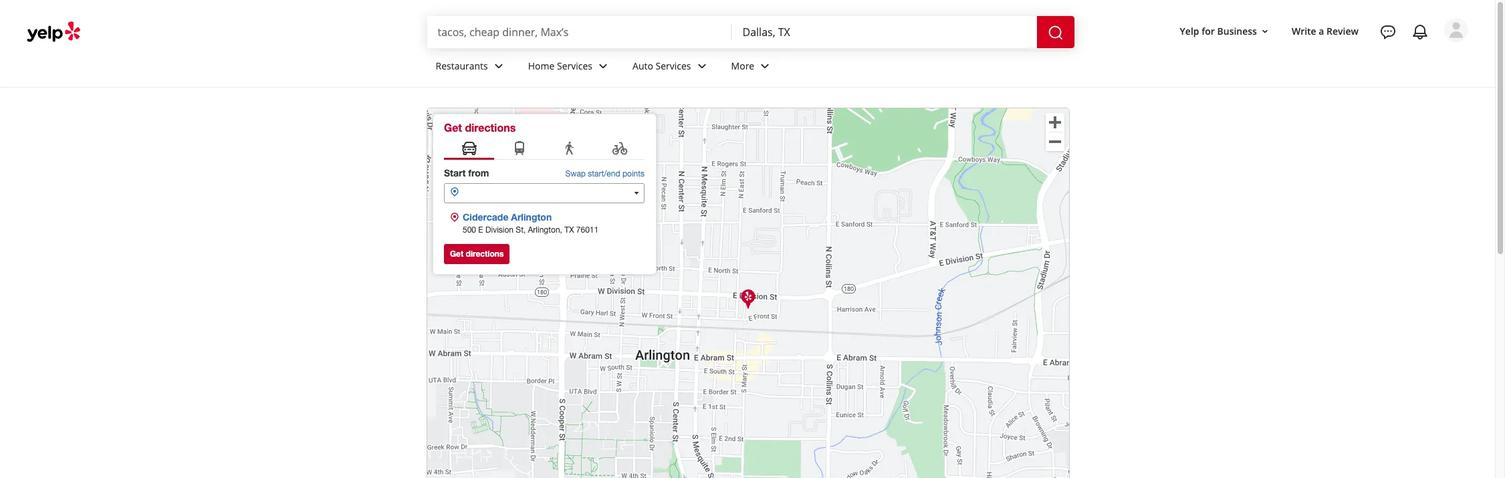 Task type: locate. For each thing, give the bounding box(es) containing it.
1 horizontal spatial none field
[[743, 25, 1026, 39]]

0 horizontal spatial none field
[[438, 25, 721, 39]]

yelp for business
[[1180, 24, 1257, 37]]

None text field
[[444, 183, 645, 203]]

services
[[557, 59, 592, 72], [656, 59, 691, 72]]

1 vertical spatial get
[[450, 249, 464, 259]]

a
[[1319, 24, 1324, 37]]

2 24 chevron down v2 image from the left
[[694, 58, 710, 74]]

1 services from the left
[[557, 59, 592, 72]]

home services link
[[517, 48, 622, 87]]

24 chevron down v2 image right more
[[757, 58, 773, 74]]

24 chevron down v2 image right restaurants
[[491, 58, 507, 74]]

home
[[528, 59, 555, 72]]

notifications image
[[1412, 24, 1428, 40]]

3 24 chevron down v2 image from the left
[[757, 58, 773, 74]]

1 none field from the left
[[438, 25, 721, 39]]

0 vertical spatial get
[[444, 121, 462, 134]]

1 horizontal spatial services
[[656, 59, 691, 72]]

cidercade arlington image
[[740, 288, 756, 309]]

services for home services
[[557, 59, 592, 72]]

write a review
[[1292, 24, 1359, 37]]

tab list
[[444, 138, 645, 160]]

cidercade arlington link
[[463, 211, 552, 223]]

0 horizontal spatial services
[[557, 59, 592, 72]]

None search field
[[427, 16, 1077, 48]]

24 chevron down v2 image
[[491, 58, 507, 74], [694, 58, 710, 74], [757, 58, 773, 74]]

get down 500
[[450, 249, 464, 259]]

directions up driving element
[[465, 121, 516, 134]]

Find text field
[[438, 25, 721, 39]]

auto
[[633, 59, 653, 72]]

write
[[1292, 24, 1316, 37]]

1 24 chevron down v2 image from the left
[[491, 58, 507, 74]]

cidercade
[[463, 211, 508, 223]]

none field near
[[743, 25, 1026, 39]]

get inside button
[[450, 249, 464, 259]]

driving element
[[461, 140, 477, 158]]

brad k. image
[[1444, 18, 1468, 42]]

yelp for business button
[[1175, 19, 1276, 43]]

yelp
[[1180, 24, 1199, 37]]

1 vertical spatial get directions
[[450, 249, 504, 259]]

Near text field
[[743, 25, 1026, 39]]

get up driving element
[[444, 121, 462, 134]]

business categories element
[[425, 48, 1468, 87]]

0 horizontal spatial 24 chevron down v2 image
[[491, 58, 507, 74]]

get directions
[[444, 121, 516, 134], [450, 249, 504, 259]]

directions inside button
[[466, 249, 504, 259]]

more link
[[721, 48, 784, 87]]

services right auto
[[656, 59, 691, 72]]

swap
[[565, 169, 586, 179]]

services inside 'home services' link
[[557, 59, 592, 72]]

e
[[478, 225, 483, 235]]

None field
[[438, 25, 721, 39], [743, 25, 1026, 39]]

2 services from the left
[[656, 59, 691, 72]]

cidercade arlington 500 e division st, arlington, tx 76011
[[463, 211, 599, 235]]

24 chevron down v2 image inside auto services link
[[694, 58, 710, 74]]

restaurants
[[436, 59, 488, 72]]

get directions up driving element
[[444, 121, 516, 134]]

services inside auto services link
[[656, 59, 691, 72]]

cycling image
[[611, 140, 628, 158]]

24 chevron down v2 image
[[595, 58, 611, 74]]

2 none field from the left
[[743, 25, 1026, 39]]

get directions inside button
[[450, 249, 504, 259]]

500
[[463, 225, 476, 235]]

business
[[1217, 24, 1257, 37]]

get directions down e
[[450, 249, 504, 259]]

24 chevron down v2 image right auto services
[[694, 58, 710, 74]]

start
[[444, 167, 466, 179]]

24 chevron down v2 image inside restaurants link
[[491, 58, 507, 74]]

directions down e
[[466, 249, 504, 259]]

division
[[485, 225, 514, 235]]

2 horizontal spatial 24 chevron down v2 image
[[757, 58, 773, 74]]

get directions button
[[444, 244, 510, 264]]

from
[[468, 167, 489, 179]]

1 horizontal spatial 24 chevron down v2 image
[[694, 58, 710, 74]]

directions
[[465, 121, 516, 134], [466, 249, 504, 259]]

services left 24 chevron down v2 icon
[[557, 59, 592, 72]]

1 vertical spatial directions
[[466, 249, 504, 259]]

st,
[[516, 225, 526, 235]]

get
[[444, 121, 462, 134], [450, 249, 464, 259]]

76011
[[576, 225, 599, 235]]

messages image
[[1380, 24, 1396, 40]]

24 chevron down v2 image inside more link
[[757, 58, 773, 74]]



Task type: vqa. For each thing, say whether or not it's contained in the screenshot.
business categories element
yes



Task type: describe. For each thing, give the bounding box(es) containing it.
auto services
[[633, 59, 691, 72]]

swap start/end points link
[[565, 169, 645, 181]]

driving image
[[461, 140, 477, 158]]

cycling element
[[611, 140, 628, 158]]

start from
[[444, 167, 489, 179]]

16 chevron down v2 image
[[1260, 26, 1270, 37]]

public transit image
[[511, 140, 527, 158]]

home services
[[528, 59, 592, 72]]

more
[[731, 59, 754, 72]]

restaurants link
[[425, 48, 517, 87]]

write a review link
[[1286, 19, 1364, 43]]

arlington
[[511, 211, 552, 223]]

review
[[1327, 24, 1359, 37]]

auto services link
[[622, 48, 721, 87]]

walking element
[[561, 140, 577, 158]]

services for auto services
[[656, 59, 691, 72]]

0 vertical spatial get directions
[[444, 121, 516, 134]]

none field find
[[438, 25, 721, 39]]

24 chevron down v2 image for restaurants
[[491, 58, 507, 74]]

swap start/end points
[[565, 169, 645, 179]]

user actions element
[[1169, 17, 1487, 99]]

map region
[[319, 84, 1175, 478]]

public transit element
[[511, 140, 527, 158]]

24 chevron down v2 image for more
[[757, 58, 773, 74]]

points
[[622, 169, 645, 179]]

search image
[[1047, 24, 1064, 41]]

arlington,
[[528, 225, 562, 235]]

24 chevron down v2 image for auto services
[[694, 58, 710, 74]]

for
[[1202, 24, 1215, 37]]

start/end
[[588, 169, 620, 179]]

walking image
[[561, 140, 577, 158]]

0 vertical spatial directions
[[465, 121, 516, 134]]

tx
[[565, 225, 574, 235]]



